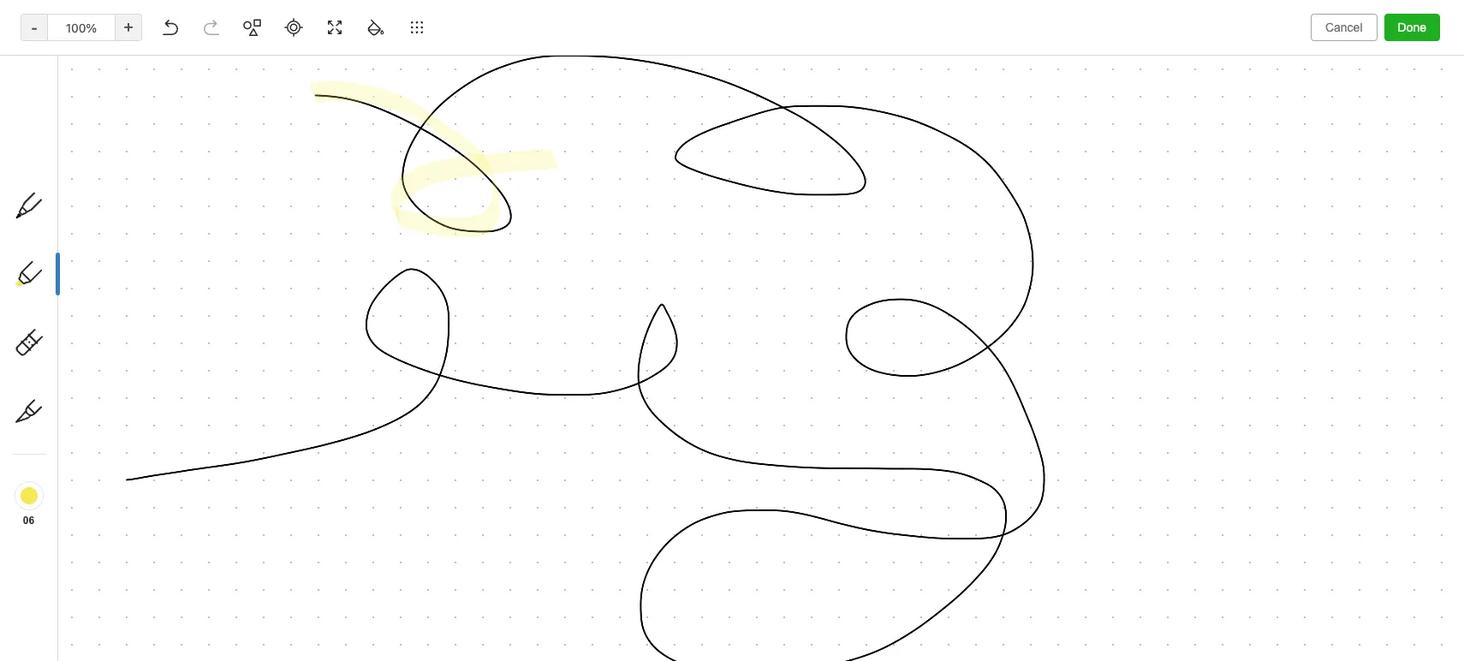 Task type: describe. For each thing, give the bounding box(es) containing it.
notebooks link
[[0, 254, 205, 282]]

summary
[[228, 495, 280, 509]]

expand note image
[[544, 45, 564, 65]]

ago inside do now do soon for the future 9 minutes ago
[[279, 583, 297, 596]]

you inside "essay outline most analytical, interpretive, or persuasive essays tend to follow the same basic pattern. this struc ture should help you formulate effective outlines for most ..."
[[320, 392, 340, 406]]

minutes for biochemistry: course: bio 103 date: 10/25/23 professor/speaker: dr. zot questions notes summary
[[257, 496, 295, 509]]

for
[[228, 410, 243, 424]]

upgrade button
[[10, 582, 195, 617]]

a few minutes ago for most analytical, interpretive, or persuasive essays tend to follow the same basic pattern. this struc ture should help you formulate effective outlines for most ...
[[228, 394, 316, 406]]

outline
[[264, 338, 302, 352]]

alignment image
[[1291, 82, 1334, 106]]

basic
[[360, 374, 390, 388]]

notebook inside note list element
[[286, 51, 364, 71]]

me
[[106, 316, 124, 330]]

now for just
[[251, 288, 271, 301]]

dr.
[[336, 477, 351, 491]]

now for do
[[247, 561, 269, 576]]

trash
[[38, 353, 68, 368]]

just
[[228, 288, 248, 301]]

biochemistry:
[[228, 459, 303, 473]]

changes
[[1374, 637, 1418, 651]]

all changes saved
[[1358, 637, 1451, 651]]

for
[[322, 561, 340, 576]]

professor/speaker:
[[228, 477, 333, 491]]

shortcuts button
[[0, 162, 205, 189]]

or
[[387, 356, 399, 370]]

highlight image
[[1127, 82, 1168, 106]]

formulate
[[344, 392, 397, 406]]

tags
[[39, 288, 65, 303]]

...
[[277, 410, 288, 424]]

shared
[[38, 316, 77, 330]]

upgrade
[[88, 592, 139, 607]]

zot
[[355, 477, 374, 491]]

expand notebooks image
[[4, 261, 18, 275]]

few for biochemistry: course: bio 103 date: 10/25/23 professor/speaker: dr. zot questions notes summary
[[236, 496, 254, 509]]

home link
[[0, 134, 206, 162]]

the inside do now do soon for the future 9 minutes ago
[[343, 561, 361, 576]]

heading level image
[[779, 82, 867, 106]]

saved
[[1421, 637, 1451, 651]]

first notebook inside first notebook button
[[606, 48, 682, 61]]

Note Editor text field
[[0, 0, 1465, 661]]

struc
[[466, 374, 500, 388]]

persuasive
[[402, 356, 462, 370]]

a few minutes ago for biochemistry: course: bio 103 date: 10/25/23 professor/speaker: dr. zot questions notes summary
[[228, 496, 316, 509]]

add tag image
[[571, 634, 592, 654]]

to
[[256, 374, 267, 388]]

minutes inside do now do soon for the future 9 minutes ago
[[237, 583, 276, 596]]

this
[[440, 374, 463, 388]]

all
[[1358, 637, 1370, 651]]

the inside "essay outline most analytical, interpretive, or persuasive essays tend to follow the same basic pattern. this struc ture should help you formulate effective outlines for most ..."
[[306, 374, 324, 388]]

just now
[[228, 288, 271, 301]]

essay
[[228, 338, 261, 352]]

add a reminder image
[[542, 634, 563, 654]]

notes for lecture notes
[[274, 441, 306, 455]]

do now do soon for the future 9 minutes ago
[[228, 561, 397, 596]]



Task type: vqa. For each thing, say whether or not it's contained in the screenshot.
"the" within the Essay outline Most analytical, interpretive, or persuasive essays tend to follow the same basic pattern. This struc ture should help you formulate effective outlines for most ...
yes



Task type: locate. For each thing, give the bounding box(es) containing it.
most
[[246, 410, 274, 424]]

0 horizontal spatial notes
[[38, 196, 70, 210]]

0 vertical spatial notes
[[38, 196, 70, 210]]

tags button
[[0, 282, 205, 309]]

effective
[[400, 392, 448, 406]]

103
[[374, 459, 394, 473]]

tree
[[0, 134, 206, 567]]

tasks
[[38, 223, 69, 238]]

soon
[[291, 561, 318, 576]]

you right only
[[1329, 47, 1347, 61]]

9
[[228, 583, 234, 596]]

interpretive,
[[318, 356, 384, 370]]

ago for most analytical, interpretive, or persuasive essays tend to follow the same basic pattern. this struc ture should help you formulate effective outlines for most ...
[[298, 394, 316, 406]]

font size image
[[955, 82, 998, 106]]

2 do from the left
[[273, 561, 288, 576]]

notes up tasks
[[38, 196, 70, 210]]

2 vertical spatial minutes
[[237, 583, 276, 596]]

biochemistry: course: bio 103 date: 10/25/23 professor/speaker: dr. zot questions notes summary
[[228, 459, 478, 509]]

minutes up ...
[[257, 394, 295, 406]]

help
[[293, 392, 317, 406]]

do up 9
[[228, 561, 243, 576]]

1 vertical spatial a few minutes ago
[[228, 496, 316, 509]]

0 vertical spatial few
[[236, 394, 254, 406]]

few down "professor/speaker:"
[[236, 496, 254, 509]]

1 vertical spatial now
[[247, 561, 269, 576]]

tend
[[228, 374, 253, 388]]

notes for 5 notes
[[237, 87, 268, 102]]

a
[[228, 394, 234, 406], [228, 496, 234, 509]]

a few minutes ago
[[228, 394, 316, 406], [228, 496, 316, 509]]

1 horizontal spatial notes
[[274, 441, 306, 455]]

1 do from the left
[[228, 561, 243, 576]]

1 vertical spatial notes
[[436, 477, 469, 491]]

now
[[251, 288, 271, 301], [247, 561, 269, 576]]

first inside button
[[606, 48, 628, 61]]

few down tend
[[236, 394, 254, 406]]

1 a few minutes ago from the top
[[228, 394, 316, 406]]

0 vertical spatial you
[[1329, 47, 1347, 61]]

minutes right 9
[[237, 583, 276, 596]]

same
[[327, 374, 357, 388]]

you down same
[[320, 392, 340, 406]]

Search text field
[[22, 50, 183, 81]]

ago down the soon
[[279, 583, 297, 596]]

5 notes
[[226, 87, 268, 102]]

a for most analytical, interpretive, or persuasive essays tend to follow the same basic pattern. this struc ture should help you formulate effective outlines for most ...
[[228, 394, 234, 406]]

notebook
[[631, 48, 682, 61], [286, 51, 364, 71]]

notes link
[[0, 189, 205, 217]]

first notebook button
[[584, 43, 688, 67]]

you inside note window element
[[1329, 47, 1347, 61]]

minutes down "professor/speaker:"
[[257, 496, 295, 509]]

shared with me
[[38, 316, 124, 330]]

1 horizontal spatial you
[[1329, 47, 1347, 61]]

home
[[38, 141, 70, 155]]

minutes for most analytical, interpretive, or persuasive essays tend to follow the same basic pattern. this struc ture should help you formulate effective outlines for most ...
[[257, 394, 295, 406]]

note list element
[[206, 34, 532, 661]]

only
[[1302, 47, 1326, 61]]

a up for
[[228, 394, 234, 406]]

notes
[[38, 196, 70, 210], [436, 477, 469, 491]]

0 horizontal spatial the
[[306, 374, 324, 388]]

1 vertical spatial you
[[320, 392, 340, 406]]

1 vertical spatial a
[[228, 496, 234, 509]]

0 horizontal spatial first
[[247, 51, 282, 71]]

0 vertical spatial a few minutes ago
[[228, 394, 316, 406]]

few
[[236, 394, 254, 406], [236, 496, 254, 509]]

a few minutes ago down "professor/speaker:"
[[228, 496, 316, 509]]

now left the soon
[[247, 561, 269, 576]]

font color image
[[1002, 82, 1045, 106]]

first inside note list element
[[247, 51, 282, 71]]

lecture notes
[[228, 441, 306, 455]]

0 vertical spatial ago
[[298, 394, 316, 406]]

tree containing home
[[0, 134, 206, 567]]

notebook inside button
[[631, 48, 682, 61]]

ago for biochemistry: course: bio 103 date: 10/25/23 professor/speaker: dr. zot questions notes summary
[[298, 496, 316, 509]]

1 a from the top
[[228, 394, 234, 406]]

outlines
[[451, 392, 495, 406]]

untitled
[[228, 235, 273, 250]]

first right expand note icon
[[606, 48, 628, 61]]

None search field
[[22, 50, 183, 81]]

a few minutes ago up ...
[[228, 394, 316, 406]]

few for most analytical, interpretive, or persuasive essays tend to follow the same basic pattern. this struc ture should help you formulate effective outlines for most ...
[[236, 394, 254, 406]]

2 a from the top
[[228, 496, 234, 509]]

10/25/23
[[430, 459, 478, 473]]

1 vertical spatial ago
[[298, 496, 316, 509]]

shared with me link
[[0, 309, 205, 337]]

1 horizontal spatial notebook
[[631, 48, 682, 61]]

more image
[[1388, 82, 1441, 106]]

notes right 5
[[237, 87, 268, 102]]

notes up biochemistry:
[[274, 441, 306, 455]]

trash link
[[0, 347, 205, 374]]

0 horizontal spatial notebook
[[286, 51, 364, 71]]

ture
[[228, 374, 500, 406]]

0 horizontal spatial you
[[320, 392, 340, 406]]

1 horizontal spatial notes
[[436, 477, 469, 491]]

lecture
[[228, 441, 271, 455]]

settings image
[[175, 14, 195, 34]]

first notebook inside note list element
[[247, 51, 364, 71]]

the
[[306, 374, 324, 388], [343, 561, 361, 576]]

with
[[80, 316, 103, 330]]

first up 5 notes
[[247, 51, 282, 71]]

share
[[1376, 47, 1409, 62]]

should
[[253, 392, 290, 406]]

ago down "professor/speaker:"
[[298, 496, 316, 509]]

questions
[[377, 477, 433, 491]]

follow
[[270, 374, 303, 388]]

the right for
[[343, 561, 361, 576]]

the up help
[[306, 374, 324, 388]]

0 vertical spatial minutes
[[257, 394, 295, 406]]

a for biochemistry: course: bio 103 date: 10/25/23 professor/speaker: dr. zot questions notes summary
[[228, 496, 234, 509]]

2 vertical spatial ago
[[279, 583, 297, 596]]

1 vertical spatial minutes
[[257, 496, 295, 509]]

tasks button
[[0, 217, 205, 244]]

1 horizontal spatial first
[[606, 48, 628, 61]]

2 few from the top
[[236, 496, 254, 509]]

1 vertical spatial notes
[[274, 441, 306, 455]]

only you
[[1302, 47, 1347, 61]]

shortcuts
[[39, 168, 92, 183]]

essay outline most analytical, interpretive, or persuasive essays tend to follow the same basic pattern. this struc ture should help you formulate effective outlines for most ...
[[228, 338, 502, 424]]

do
[[228, 561, 243, 576], [273, 561, 288, 576]]

ago down follow
[[298, 394, 316, 406]]

1 horizontal spatial the
[[343, 561, 361, 576]]

ago
[[298, 394, 316, 406], [298, 496, 316, 509], [279, 583, 297, 596]]

now inside do now do soon for the future 9 minutes ago
[[247, 561, 269, 576]]

new button
[[10, 90, 195, 121]]

first notebook
[[606, 48, 682, 61], [247, 51, 364, 71]]

first
[[606, 48, 628, 61], [247, 51, 282, 71]]

0 horizontal spatial do
[[228, 561, 243, 576]]

a down biochemistry:
[[228, 496, 234, 509]]

insert image
[[543, 82, 569, 106]]

0 vertical spatial a
[[228, 394, 234, 406]]

you
[[1329, 47, 1347, 61], [320, 392, 340, 406]]

1 horizontal spatial do
[[273, 561, 288, 576]]

1 vertical spatial the
[[343, 561, 361, 576]]

now right just on the top left of the page
[[251, 288, 271, 301]]

minutes
[[257, 394, 295, 406], [257, 496, 295, 509], [237, 583, 276, 596]]

1 few from the top
[[236, 394, 254, 406]]

most
[[228, 356, 255, 370]]

font family image
[[871, 82, 951, 106]]

notes
[[237, 87, 268, 102], [274, 441, 306, 455]]

do left the soon
[[273, 561, 288, 576]]

0 horizontal spatial notes
[[237, 87, 268, 102]]

notes inside biochemistry: course: bio 103 date: 10/25/23 professor/speaker: dr. zot questions notes summary
[[436, 477, 469, 491]]

2 a few minutes ago from the top
[[228, 496, 316, 509]]

date:
[[397, 459, 426, 473]]

0 horizontal spatial first notebook
[[247, 51, 364, 71]]

5
[[226, 87, 233, 102]]

new
[[38, 98, 62, 112]]

notebooks
[[39, 261, 99, 275]]

essays
[[465, 356, 502, 370]]

analytical,
[[259, 356, 314, 370]]

1 horizontal spatial first notebook
[[606, 48, 682, 61]]

future
[[364, 561, 397, 576]]

note window element
[[0, 0, 1465, 661]]

notes down 10/25/23
[[436, 477, 469, 491]]

pattern.
[[393, 374, 436, 388]]

1 vertical spatial few
[[236, 496, 254, 509]]

0 vertical spatial now
[[251, 288, 271, 301]]

0 vertical spatial the
[[306, 374, 324, 388]]

share button
[[1361, 41, 1424, 69]]

course: bio
[[307, 459, 370, 473]]

0 vertical spatial notes
[[237, 87, 268, 102]]



